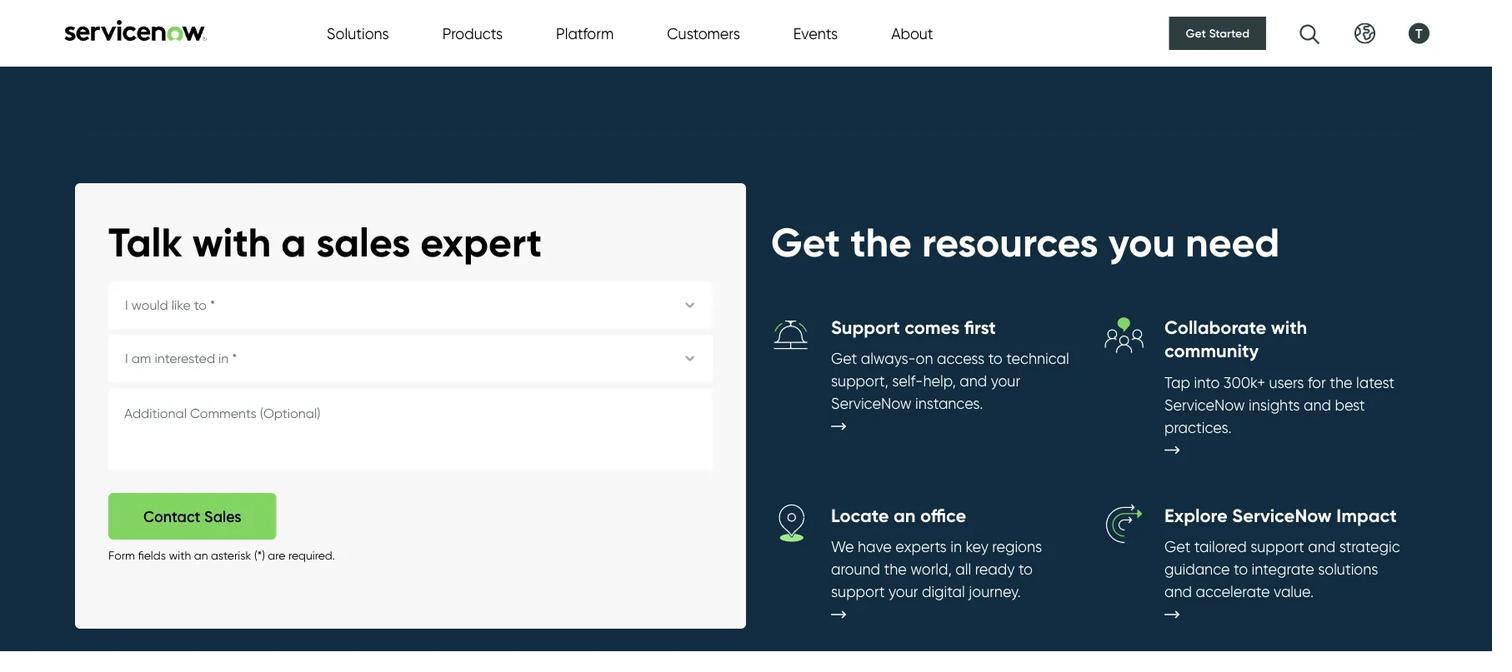 Task type: vqa. For each thing, say whether or not it's contained in the screenshot.
ServiceNow's
no



Task type: describe. For each thing, give the bounding box(es) containing it.
servicenow up get tailored support and strategic guidance to integrate solutions and accelerate value.
[[1232, 504, 1332, 527]]

explore servicenow impact
[[1165, 504, 1397, 527]]

get for get always-on access to technical support, self-help, and your servicenow instances.
[[831, 350, 857, 368]]

access
[[937, 350, 985, 368]]

contact sales
[[143, 508, 241, 526]]

(*)
[[254, 548, 265, 563]]

world,
[[911, 561, 952, 579]]

tailored
[[1194, 538, 1247, 557]]

form
[[108, 548, 135, 563]]

the inside tap into 300k+ users for the latest servicenow insights and best practices.
[[1330, 374, 1353, 392]]

servicenow inside get always-on access to technical support, self-help, and your servicenow instances.
[[831, 395, 912, 413]]

digital
[[922, 583, 965, 602]]

into
[[1194, 374, 1220, 392]]

get for get the resources you need
[[771, 218, 841, 267]]

your inside get always-on access to technical support, self-help, and your servicenow instances.
[[991, 372, 1021, 391]]

all
[[956, 561, 971, 579]]

0 vertical spatial the
[[851, 218, 912, 267]]

help,
[[923, 372, 956, 391]]

collaborate
[[1165, 316, 1267, 339]]

technical
[[1007, 350, 1069, 368]]

platform button
[[556, 22, 614, 45]]

300k+
[[1224, 374, 1266, 392]]

get the resources you need
[[771, 218, 1280, 267]]

get tailored support and strategic guidance to integrate solutions and accelerate value.
[[1165, 538, 1400, 602]]

1 horizontal spatial an
[[894, 504, 916, 527]]

resources
[[922, 218, 1099, 267]]

customers button
[[667, 22, 740, 45]]

asterisk
[[211, 548, 251, 563]]

community
[[1165, 340, 1259, 363]]

contact sales button
[[108, 493, 276, 540]]

sales
[[316, 218, 410, 267]]

around
[[831, 561, 880, 579]]

get started
[[1186, 26, 1250, 40]]

guidance
[[1165, 561, 1230, 579]]

and for with
[[1304, 396, 1331, 414]]

events button
[[794, 22, 838, 45]]

a
[[281, 218, 306, 267]]

we have experts in key regions around the world, all ready to support your digital journey.
[[831, 538, 1042, 602]]

impact
[[1337, 504, 1397, 527]]

experts
[[896, 538, 947, 557]]

expert
[[420, 218, 542, 267]]

tap into 300k+ users for the latest servicenow insights and best practices.
[[1165, 374, 1395, 437]]

platform
[[556, 24, 614, 43]]

your inside the we have experts in key regions around the world, all ready to support your digital journey.
[[889, 583, 918, 602]]

get always-on access to technical support, self-help, and your servicenow instances.
[[831, 350, 1069, 413]]

and for comes
[[960, 372, 987, 391]]

comes
[[905, 316, 960, 339]]

collaborate with community
[[1165, 316, 1307, 363]]

talk with a sales expert
[[108, 218, 542, 267]]

office
[[920, 504, 967, 527]]

products
[[443, 24, 503, 43]]

to inside get tailored support and strategic guidance to integrate solutions and accelerate value.
[[1234, 561, 1248, 579]]

support,
[[831, 372, 889, 391]]

integrate
[[1252, 561, 1315, 579]]

to inside the we have experts in key regions around the world, all ready to support your digital journey.
[[1019, 561, 1033, 579]]

in
[[951, 538, 962, 557]]

servicenow inside tap into 300k+ users for the latest servicenow insights and best practices.
[[1165, 396, 1245, 414]]

servicenow image
[[63, 20, 208, 41]]

on
[[916, 350, 933, 368]]



Task type: locate. For each thing, give the bounding box(es) containing it.
for
[[1308, 374, 1326, 392]]

fields
[[138, 548, 166, 563]]

and down access
[[960, 372, 987, 391]]

about
[[891, 24, 933, 43]]

get
[[1186, 26, 1206, 40], [771, 218, 841, 267], [831, 350, 857, 368], [1165, 538, 1191, 557]]

explore
[[1165, 504, 1228, 527]]

locate an office
[[831, 504, 967, 527]]

support up integrate
[[1251, 538, 1305, 557]]

1 vertical spatial the
[[1330, 374, 1353, 392]]

support inside the we have experts in key regions around the world, all ready to support your digital journey.
[[831, 583, 885, 602]]

an left asterisk
[[194, 548, 208, 563]]

the inside the we have experts in key regions around the world, all ready to support your digital journey.
[[884, 561, 907, 579]]

self-
[[892, 372, 923, 391]]

with
[[192, 218, 271, 267], [1271, 316, 1307, 339], [169, 548, 191, 563]]

instances.
[[915, 395, 983, 413]]

with right fields
[[169, 548, 191, 563]]

the
[[851, 218, 912, 267], [1330, 374, 1353, 392], [884, 561, 907, 579]]

solutions
[[327, 24, 389, 43]]

locate
[[831, 504, 889, 527]]

1 vertical spatial your
[[889, 583, 918, 602]]

1 vertical spatial with
[[1271, 316, 1307, 339]]

None text field
[[108, 389, 713, 471]]

an
[[894, 504, 916, 527], [194, 548, 208, 563]]

contact
[[143, 508, 200, 526]]

customers
[[667, 24, 740, 43]]

with for talk
[[192, 218, 271, 267]]

solutions button
[[327, 22, 389, 45]]

products button
[[443, 22, 503, 45]]

and inside get always-on access to technical support, self-help, and your servicenow instances.
[[960, 372, 987, 391]]

get inside get always-on access to technical support, self-help, and your servicenow instances.
[[831, 350, 857, 368]]

and down for
[[1304, 396, 1331, 414]]

servicenow
[[831, 395, 912, 413], [1165, 396, 1245, 414], [1232, 504, 1332, 527]]

and inside tap into 300k+ users for the latest servicenow insights and best practices.
[[1304, 396, 1331, 414]]

to
[[988, 350, 1003, 368], [1019, 561, 1033, 579], [1234, 561, 1248, 579]]

servicenow down support,
[[831, 395, 912, 413]]

an up experts
[[894, 504, 916, 527]]

ready
[[975, 561, 1015, 579]]

1 horizontal spatial to
[[1019, 561, 1033, 579]]

practices.
[[1165, 419, 1232, 437]]

and down guidance
[[1165, 583, 1192, 602]]

support
[[1251, 538, 1305, 557], [831, 583, 885, 602]]

best
[[1335, 396, 1365, 414]]

strategic
[[1340, 538, 1400, 557]]

1 horizontal spatial your
[[991, 372, 1021, 391]]

latest
[[1356, 374, 1395, 392]]

and
[[960, 372, 987, 391], [1304, 396, 1331, 414], [1308, 538, 1336, 557], [1165, 583, 1192, 602]]

0 horizontal spatial your
[[889, 583, 918, 602]]

2 vertical spatial with
[[169, 548, 191, 563]]

0 horizontal spatial support
[[831, 583, 885, 602]]

your down world,
[[889, 583, 918, 602]]

get for get started
[[1186, 26, 1206, 40]]

0 horizontal spatial to
[[988, 350, 1003, 368]]

2 vertical spatial the
[[884, 561, 907, 579]]

tap
[[1165, 374, 1191, 392]]

first
[[964, 316, 996, 339]]

and for servicenow
[[1165, 583, 1192, 602]]

1 vertical spatial an
[[194, 548, 208, 563]]

2 horizontal spatial to
[[1234, 561, 1248, 579]]

have
[[858, 538, 892, 557]]

with for collaborate
[[1271, 316, 1307, 339]]

events
[[794, 24, 838, 43]]

0 vertical spatial an
[[894, 504, 916, 527]]

we
[[831, 538, 854, 557]]

with inside collaborate with community
[[1271, 316, 1307, 339]]

about button
[[891, 22, 933, 45]]

to up accelerate
[[1234, 561, 1248, 579]]

servicenow down into at the right bottom of page
[[1165, 396, 1245, 414]]

value.
[[1274, 583, 1314, 602]]

talk
[[108, 218, 182, 267]]

0 vertical spatial your
[[991, 372, 1021, 391]]

need
[[1186, 218, 1280, 267]]

solutions
[[1318, 561, 1378, 579]]

regions
[[992, 538, 1042, 557]]

users
[[1269, 374, 1304, 392]]

always-
[[861, 350, 916, 368]]

support inside get tailored support and strategic guidance to integrate solutions and accelerate value.
[[1251, 538, 1305, 557]]

your
[[991, 372, 1021, 391], [889, 583, 918, 602]]

to inside get always-on access to technical support, self-help, and your servicenow instances.
[[988, 350, 1003, 368]]

get started link
[[1169, 17, 1266, 50]]

support
[[831, 316, 900, 339]]

started
[[1209, 26, 1250, 40]]

and up solutions
[[1308, 538, 1336, 557]]

0 horizontal spatial an
[[194, 548, 208, 563]]

1 horizontal spatial with
[[192, 218, 271, 267]]

sales
[[204, 508, 241, 526]]

with left a
[[192, 218, 271, 267]]

get for get tailored support and strategic guidance to integrate solutions and accelerate value.
[[1165, 538, 1191, 557]]

0 vertical spatial support
[[1251, 538, 1305, 557]]

your down technical
[[991, 372, 1021, 391]]

1 vertical spatial support
[[831, 583, 885, 602]]

get inside get tailored support and strategic guidance to integrate solutions and accelerate value.
[[1165, 538, 1191, 557]]

journey.
[[969, 583, 1021, 602]]

required.
[[288, 548, 335, 563]]

with up users
[[1271, 316, 1307, 339]]

accelerate
[[1196, 583, 1270, 602]]

you
[[1109, 218, 1176, 267]]

0 horizontal spatial with
[[169, 548, 191, 563]]

0 vertical spatial with
[[192, 218, 271, 267]]

are
[[268, 548, 285, 563]]

2 horizontal spatial with
[[1271, 316, 1307, 339]]

to right access
[[988, 350, 1003, 368]]

support down around at the bottom right
[[831, 583, 885, 602]]

1 horizontal spatial support
[[1251, 538, 1305, 557]]

insights
[[1249, 396, 1300, 414]]

key
[[966, 538, 989, 557]]

to down regions
[[1019, 561, 1033, 579]]

support comes first
[[831, 316, 996, 339]]

form fields with an asterisk (*) are required.
[[108, 548, 335, 563]]



